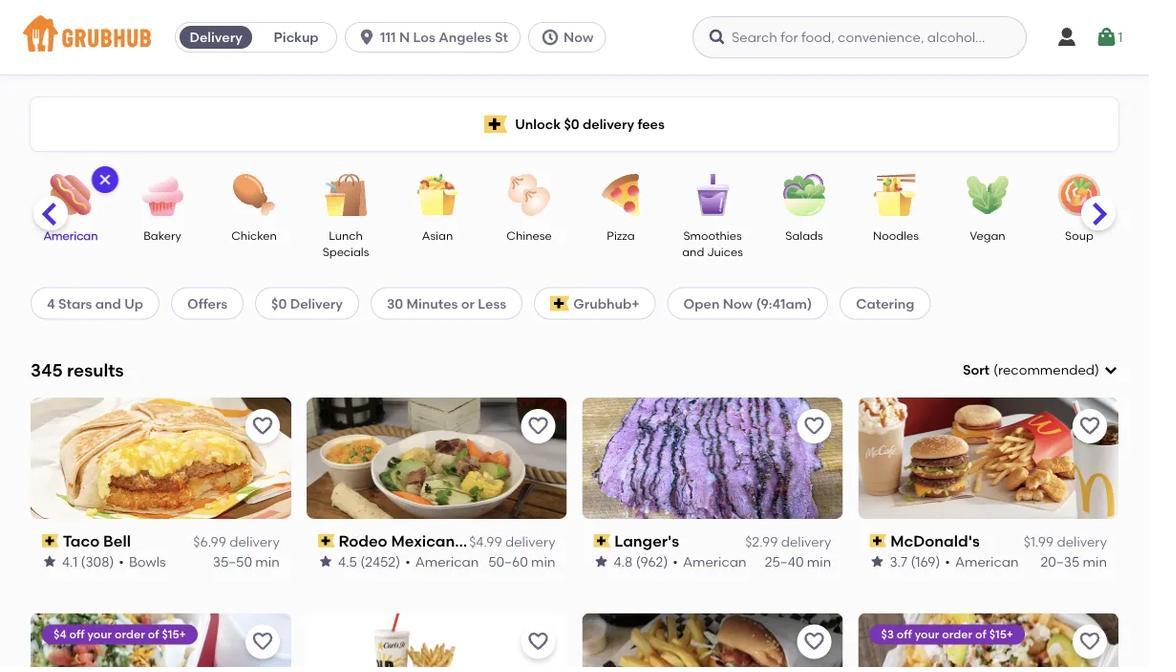 Task type: vqa. For each thing, say whether or not it's contained in the screenshot.


Task type: describe. For each thing, give the bounding box(es) containing it.
salads
[[786, 228, 824, 242]]

save this restaurant image for taco bell
[[251, 415, 274, 438]]

$6.99
[[193, 534, 226, 550]]

your for $4
[[87, 628, 112, 641]]

n
[[399, 29, 410, 45]]

angeles
[[439, 29, 492, 45]]

rodeo mexican grill logo image
[[307, 397, 567, 519]]

unlock $0 delivery fees
[[515, 116, 665, 132]]

recommended
[[999, 362, 1095, 378]]

taco bell logo image
[[31, 397, 291, 519]]

$2.99 delivery
[[746, 534, 832, 550]]

save this restaurant button for carl's jr. logo
[[521, 625, 556, 659]]

taco
[[63, 532, 100, 550]]

delivery button
[[176, 22, 256, 53]]

35–50
[[213, 553, 252, 570]]

0 vertical spatial $0
[[564, 116, 580, 132]]

open
[[684, 295, 720, 311]]

min for mcdonald's
[[1083, 553, 1108, 570]]

1 horizontal spatial delivery
[[290, 295, 343, 311]]

lunch specials
[[323, 228, 369, 259]]

50–60 min
[[489, 553, 556, 570]]

30
[[387, 295, 404, 311]]

delivery for mcdonald's
[[1058, 534, 1108, 550]]

save this restaurant button for rodeo mexican grill logo
[[521, 409, 556, 443]]

pizza image
[[588, 174, 655, 216]]

delivery for rodeo mexican grill
[[506, 534, 556, 550]]

order for $4 off your order of $15+
[[115, 628, 145, 641]]

american for langer's
[[683, 553, 747, 570]]

noodles
[[874, 228, 919, 242]]

asian
[[422, 228, 453, 242]]

bell
[[103, 532, 131, 550]]

1 vertical spatial now
[[723, 295, 753, 311]]

save this restaurant image for jim's burgers logo
[[803, 631, 826, 653]]

$4 off your order of $15+
[[54, 628, 186, 641]]

el huero logo image
[[31, 613, 291, 667]]

delivery for taco bell
[[230, 534, 280, 550]]

min for taco bell
[[256, 553, 280, 570]]

$3
[[881, 628, 894, 641]]

1
[[1119, 29, 1124, 45]]

4.8 (962)
[[614, 553, 668, 570]]

4.8
[[614, 553, 633, 570]]

chinese image
[[496, 174, 563, 216]]

rodeo mexican grill
[[339, 532, 490, 550]]

4.1 (308)
[[62, 553, 114, 570]]

of for $4 off your order of $15+
[[148, 628, 159, 641]]

• american for rodeo mexican grill
[[405, 553, 479, 570]]

$6.99 delivery
[[193, 534, 280, 550]]

st
[[495, 29, 508, 45]]

bowls
[[129, 553, 166, 570]]

(962)
[[636, 553, 668, 570]]

stars
[[58, 295, 92, 311]]

mexican
[[391, 532, 455, 550]]

• bowls
[[119, 553, 166, 570]]

minutes
[[407, 295, 458, 311]]

jim's burgers logo image
[[583, 613, 843, 667]]

2 horizontal spatial svg image
[[1104, 362, 1119, 378]]

save this restaurant button for jim's burgers logo
[[797, 625, 832, 659]]

bakery
[[144, 228, 181, 242]]

grubhub+
[[574, 295, 640, 311]]

off for $4
[[69, 628, 85, 641]]

4
[[47, 295, 55, 311]]

• for langer's
[[673, 553, 678, 570]]

30 minutes or less
[[387, 295, 507, 311]]

now inside button
[[564, 29, 594, 45]]

$0 delivery
[[272, 295, 343, 311]]

fees
[[638, 116, 665, 132]]

star icon image for langer's
[[594, 554, 609, 569]]

subscription pass image
[[42, 534, 59, 548]]

svg image inside 111 n los angeles st button
[[358, 28, 377, 47]]

pickup
[[274, 29, 319, 45]]

subscription pass image for rodeo mexican grill
[[318, 534, 335, 548]]

chicken
[[231, 228, 277, 242]]

$1.99
[[1024, 534, 1054, 550]]

grubhub plus flag logo image for unlock $0 delivery fees
[[485, 115, 508, 133]]

your for $3
[[915, 628, 940, 641]]

)
[[1095, 362, 1100, 378]]

• for taco bell
[[119, 553, 124, 570]]

1 button
[[1096, 20, 1124, 54]]

main navigation navigation
[[0, 0, 1150, 75]]

and inside smoothies and juices
[[683, 245, 705, 259]]

• american for mcdonald's
[[945, 553, 1019, 570]]

now button
[[529, 22, 614, 53]]

save this restaurant button for taco bell logo
[[245, 409, 280, 443]]

smoothies and juices image
[[680, 174, 746, 216]]

chinese
[[507, 228, 552, 242]]

langer's logo image
[[583, 397, 843, 519]]

less
[[478, 295, 507, 311]]

$4.99 delivery
[[469, 534, 556, 550]]

save this restaurant image for rodeo mexican grill logo
[[527, 415, 550, 438]]

20–35
[[1041, 553, 1080, 570]]

345 results
[[31, 359, 124, 380]]

save this restaurant image for langer's
[[803, 415, 826, 438]]

save this restaurant image for mcdonald's logo
[[1079, 415, 1102, 438]]

(2452)
[[360, 553, 400, 570]]

mcdonald's logo image
[[859, 397, 1119, 519]]

carl's jr. logo image
[[307, 613, 567, 667]]

$15+ for $4 off your order of $15+
[[162, 628, 186, 641]]

lunch
[[329, 228, 363, 242]]

sort
[[963, 362, 990, 378]]

$4
[[54, 628, 67, 641]]

vegan
[[970, 228, 1006, 242]]

$1.99 delivery
[[1024, 534, 1108, 550]]

(
[[994, 362, 999, 378]]

smoothies
[[684, 228, 742, 242]]



Task type: locate. For each thing, give the bounding box(es) containing it.
25–40
[[765, 553, 804, 570]]

of down bowls
[[148, 628, 159, 641]]

and left up at the top
[[95, 295, 121, 311]]

none field containing sort
[[963, 360, 1119, 380]]

subscription pass image left rodeo
[[318, 534, 335, 548]]

now right the st
[[564, 29, 594, 45]]

1 horizontal spatial svg image
[[708, 28, 727, 47]]

0 vertical spatial now
[[564, 29, 594, 45]]

0 horizontal spatial of
[[148, 628, 159, 641]]

1 horizontal spatial order
[[942, 628, 973, 641]]

3 subscription pass image from the left
[[870, 534, 887, 548]]

4.5
[[338, 553, 357, 570]]

noodles image
[[863, 174, 930, 216]]

order for $3 off your order of $15+
[[942, 628, 973, 641]]

delivery inside button
[[190, 29, 243, 45]]

2 save this restaurant image from the left
[[803, 415, 826, 438]]

0 horizontal spatial off
[[69, 628, 85, 641]]

• for mcdonald's
[[945, 553, 951, 570]]

off for $3
[[897, 628, 912, 641]]

star icon image for rodeo mexican grill
[[318, 554, 333, 569]]

svg image
[[541, 28, 560, 47], [708, 28, 727, 47], [1104, 362, 1119, 378]]

0 horizontal spatial delivery
[[190, 29, 243, 45]]

25–40 min
[[765, 553, 832, 570]]

$2.99
[[746, 534, 778, 550]]

111 n los angeles st button
[[345, 22, 529, 53]]

20–35 min
[[1041, 553, 1108, 570]]

your right the $3
[[915, 628, 940, 641]]

of right the $3
[[976, 628, 987, 641]]

1 horizontal spatial save this restaurant image
[[803, 415, 826, 438]]

• right (169)
[[945, 553, 951, 570]]

1 vertical spatial and
[[95, 295, 121, 311]]

american down mcdonald's
[[955, 553, 1019, 570]]

mcdonald's
[[891, 532, 980, 550]]

2 subscription pass image from the left
[[594, 534, 611, 548]]

• for rodeo mexican grill
[[405, 553, 410, 570]]

grubhub plus flag logo image
[[485, 115, 508, 133], [551, 296, 570, 311]]

1 • american from the left
[[405, 553, 479, 570]]

unlock
[[515, 116, 561, 132]]

2 of from the left
[[976, 628, 987, 641]]

specials
[[323, 245, 369, 259]]

1 horizontal spatial of
[[976, 628, 987, 641]]

smoothies and juices
[[683, 228, 743, 259]]

3 • from the left
[[673, 553, 678, 570]]

american for rodeo mexican grill
[[415, 553, 479, 570]]

min right 35–50
[[256, 553, 280, 570]]

save this restaurant image
[[527, 415, 550, 438], [1079, 415, 1102, 438], [251, 631, 274, 653], [527, 631, 550, 653], [803, 631, 826, 653], [1079, 631, 1102, 653]]

1 order from the left
[[115, 628, 145, 641]]

delivery up 50–60 min
[[506, 534, 556, 550]]

subscription pass image left langer's
[[594, 534, 611, 548]]

0 vertical spatial grubhub plus flag logo image
[[485, 115, 508, 133]]

sort ( recommended )
[[963, 362, 1100, 378]]

1 $15+ from the left
[[162, 628, 186, 641]]

1 subscription pass image from the left
[[318, 534, 335, 548]]

star icon image left the 4.8
[[594, 554, 609, 569]]

2 min from the left
[[532, 553, 556, 570]]

results
[[67, 359, 124, 380]]

3.7
[[890, 553, 908, 570]]

and down smoothies
[[683, 245, 705, 259]]

4 • from the left
[[945, 553, 951, 570]]

pizza
[[607, 228, 635, 242]]

delivery down specials
[[290, 295, 343, 311]]

0 horizontal spatial subscription pass image
[[318, 534, 335, 548]]

3 min from the left
[[807, 553, 832, 570]]

delivery up 35–50 min
[[230, 534, 280, 550]]

1 min from the left
[[256, 553, 280, 570]]

111
[[381, 29, 396, 45]]

$0 right unlock
[[564, 116, 580, 132]]

delivery
[[190, 29, 243, 45], [290, 295, 343, 311]]

taco bell
[[63, 532, 131, 550]]

order right the $3
[[942, 628, 973, 641]]

None field
[[963, 360, 1119, 380]]

1 of from the left
[[148, 628, 159, 641]]

• american down mcdonald's
[[945, 553, 1019, 570]]

• american for langer's
[[673, 553, 747, 570]]

1 star icon image from the left
[[42, 554, 57, 569]]

star icon image left 3.7
[[870, 554, 885, 569]]

subscription pass image left mcdonald's
[[870, 534, 887, 548]]

(169)
[[911, 553, 941, 570]]

and
[[683, 245, 705, 259], [95, 295, 121, 311]]

(9:41am)
[[756, 295, 813, 311]]

american down american image
[[43, 228, 98, 242]]

• down bell
[[119, 553, 124, 570]]

star icon image left 4.1
[[42, 554, 57, 569]]

2 • from the left
[[405, 553, 410, 570]]

now right open
[[723, 295, 753, 311]]

1 vertical spatial grubhub plus flag logo image
[[551, 296, 570, 311]]

open now (9:41am)
[[684, 295, 813, 311]]

svg image inside now button
[[541, 28, 560, 47]]

2 off from the left
[[897, 628, 912, 641]]

grubhub plus flag logo image left the grubhub+ on the top
[[551, 296, 570, 311]]

your
[[87, 628, 112, 641], [915, 628, 940, 641]]

min for rodeo mexican grill
[[532, 553, 556, 570]]

los
[[413, 29, 436, 45]]

1 horizontal spatial your
[[915, 628, 940, 641]]

• american
[[405, 553, 479, 570], [673, 553, 747, 570], [945, 553, 1019, 570]]

min right 25–40
[[807, 553, 832, 570]]

star icon image for mcdonald's
[[870, 554, 885, 569]]

american down the mexican
[[415, 553, 479, 570]]

grubhub plus flag logo image left unlock
[[485, 115, 508, 133]]

3 • american from the left
[[945, 553, 1019, 570]]

soup image
[[1047, 174, 1113, 216]]

save this restaurant button for mcdonald's logo
[[1073, 409, 1108, 443]]

$4.99
[[469, 534, 502, 550]]

4.5 (2452)
[[338, 553, 400, 570]]

345
[[31, 359, 63, 380]]

your right $4
[[87, 628, 112, 641]]

0 vertical spatial and
[[683, 245, 705, 259]]

delivery up 25–40 min
[[782, 534, 832, 550]]

$0
[[564, 116, 580, 132], [272, 295, 287, 311]]

off
[[69, 628, 85, 641], [897, 628, 912, 641]]

star icon image left the 4.5 at the left bottom
[[318, 554, 333, 569]]

(308)
[[81, 553, 114, 570]]

chicken image
[[221, 174, 288, 216]]

1 your from the left
[[87, 628, 112, 641]]

american down $2.99
[[683, 553, 747, 570]]

off right $4
[[69, 628, 85, 641]]

Search for food, convenience, alcohol... search field
[[693, 16, 1027, 58]]

2 $15+ from the left
[[990, 628, 1014, 641]]

grill
[[459, 532, 490, 550]]

min right 50–60 at bottom
[[532, 553, 556, 570]]

1 horizontal spatial grubhub plus flag logo image
[[551, 296, 570, 311]]

salads image
[[771, 174, 838, 216]]

asian image
[[404, 174, 471, 216]]

0 horizontal spatial svg image
[[541, 28, 560, 47]]

$3 off your order of $15+
[[881, 628, 1014, 641]]

american for mcdonald's
[[955, 553, 1019, 570]]

american image
[[37, 174, 104, 216]]

2 • american from the left
[[673, 553, 747, 570]]

1 horizontal spatial • american
[[673, 553, 747, 570]]

2 horizontal spatial • american
[[945, 553, 1019, 570]]

svg image inside 1 button
[[1096, 26, 1119, 49]]

1 save this restaurant image from the left
[[251, 415, 274, 438]]

4 star icon image from the left
[[870, 554, 885, 569]]

0 horizontal spatial save this restaurant image
[[251, 415, 274, 438]]

lunch specials image
[[313, 174, 379, 216]]

50–60
[[489, 553, 528, 570]]

0 horizontal spatial order
[[115, 628, 145, 641]]

rodeo
[[339, 532, 388, 550]]

vegan image
[[955, 174, 1022, 216]]

1 horizontal spatial off
[[897, 628, 912, 641]]

star icon image
[[42, 554, 57, 569], [318, 554, 333, 569], [594, 554, 609, 569], [870, 554, 885, 569]]

2 your from the left
[[915, 628, 940, 641]]

0 horizontal spatial your
[[87, 628, 112, 641]]

juices
[[707, 245, 743, 259]]

0 vertical spatial delivery
[[190, 29, 243, 45]]

3.7 (169)
[[890, 553, 941, 570]]

4.1
[[62, 553, 78, 570]]

delivery for langer's
[[782, 534, 832, 550]]

star icon image for taco bell
[[42, 554, 57, 569]]

now
[[564, 29, 594, 45], [723, 295, 753, 311]]

pickup button
[[256, 22, 337, 53]]

1 horizontal spatial and
[[683, 245, 705, 259]]

1 horizontal spatial $15+
[[990, 628, 1014, 641]]

111 n los angeles st
[[381, 29, 508, 45]]

0 horizontal spatial now
[[564, 29, 594, 45]]

4 min from the left
[[1083, 553, 1108, 570]]

el gueros food truck logo image
[[859, 613, 1119, 667]]

4 stars and up
[[47, 295, 143, 311]]

min
[[256, 553, 280, 570], [532, 553, 556, 570], [807, 553, 832, 570], [1083, 553, 1108, 570]]

off right the $3
[[897, 628, 912, 641]]

of for $3 off your order of $15+
[[976, 628, 987, 641]]

0 horizontal spatial grubhub plus flag logo image
[[485, 115, 508, 133]]

or
[[461, 295, 475, 311]]

grubhub plus flag logo image for grubhub+
[[551, 296, 570, 311]]

0 horizontal spatial and
[[95, 295, 121, 311]]

save this restaurant button for "langer's logo"
[[797, 409, 832, 443]]

delivery left pickup button
[[190, 29, 243, 45]]

$15+ for $3 off your order of $15+
[[990, 628, 1014, 641]]

min for langer's
[[807, 553, 832, 570]]

delivery left fees
[[583, 116, 635, 132]]

3 star icon image from the left
[[594, 554, 609, 569]]

1 horizontal spatial $0
[[564, 116, 580, 132]]

langer's
[[615, 532, 680, 550]]

1 off from the left
[[69, 628, 85, 641]]

up
[[124, 295, 143, 311]]

0 horizontal spatial • american
[[405, 553, 479, 570]]

of
[[148, 628, 159, 641], [976, 628, 987, 641]]

$0 right offers
[[272, 295, 287, 311]]

svg image
[[1056, 26, 1079, 49], [1096, 26, 1119, 49], [358, 28, 377, 47], [97, 172, 113, 187]]

offers
[[187, 295, 228, 311]]

delivery up 20–35 min at the right bottom
[[1058, 534, 1108, 550]]

• american down the mexican
[[405, 553, 479, 570]]

$15+
[[162, 628, 186, 641], [990, 628, 1014, 641]]

0 horizontal spatial $15+
[[162, 628, 186, 641]]

• american down $2.99
[[673, 553, 747, 570]]

soup
[[1066, 228, 1094, 242]]

1 vertical spatial delivery
[[290, 295, 343, 311]]

order right $4
[[115, 628, 145, 641]]

1 horizontal spatial subscription pass image
[[594, 534, 611, 548]]

2 order from the left
[[942, 628, 973, 641]]

1 vertical spatial $0
[[272, 295, 287, 311]]

subscription pass image for langer's
[[594, 534, 611, 548]]

subscription pass image for mcdonald's
[[870, 534, 887, 548]]

subscription pass image
[[318, 534, 335, 548], [594, 534, 611, 548], [870, 534, 887, 548]]

min right 20–35
[[1083, 553, 1108, 570]]

• down rodeo mexican grill
[[405, 553, 410, 570]]

• right (962) at the bottom of page
[[673, 553, 678, 570]]

•
[[119, 553, 124, 570], [405, 553, 410, 570], [673, 553, 678, 570], [945, 553, 951, 570]]

save this restaurant image for carl's jr. logo
[[527, 631, 550, 653]]

2 star icon image from the left
[[318, 554, 333, 569]]

1 horizontal spatial now
[[723, 295, 753, 311]]

bakery image
[[129, 174, 196, 216]]

order
[[115, 628, 145, 641], [942, 628, 973, 641]]

1 • from the left
[[119, 553, 124, 570]]

2 horizontal spatial subscription pass image
[[870, 534, 887, 548]]

save this restaurant image
[[251, 415, 274, 438], [803, 415, 826, 438]]

american
[[43, 228, 98, 242], [415, 553, 479, 570], [683, 553, 747, 570], [955, 553, 1019, 570]]

catering
[[857, 295, 915, 311]]

0 horizontal spatial $0
[[272, 295, 287, 311]]

35–50 min
[[213, 553, 280, 570]]



